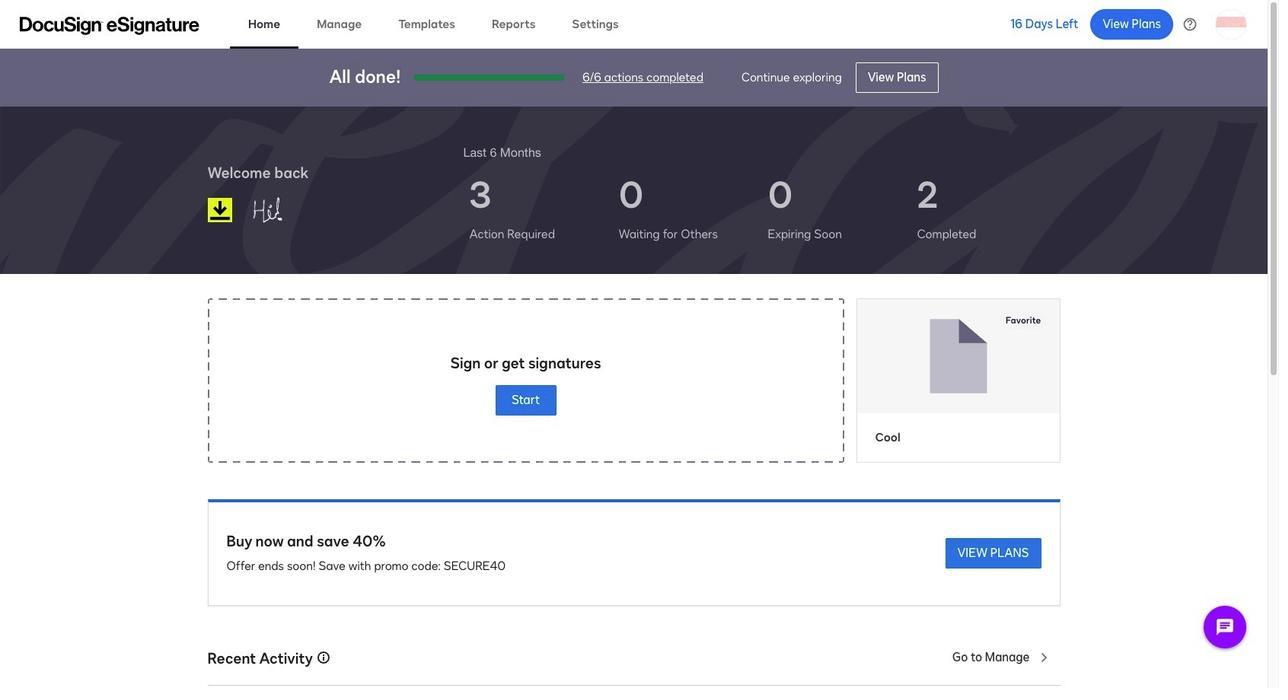 Task type: describe. For each thing, give the bounding box(es) containing it.
your uploaded profile image image
[[1216, 9, 1247, 39]]

use cool image
[[857, 299, 1060, 413]]

docusignlogo image
[[208, 198, 232, 222]]

docusign esignature image
[[20, 16, 200, 35]]



Task type: locate. For each thing, give the bounding box(es) containing it.
list
[[463, 161, 1061, 256]]

generic name image
[[245, 190, 324, 230]]

heading
[[463, 143, 541, 161]]



